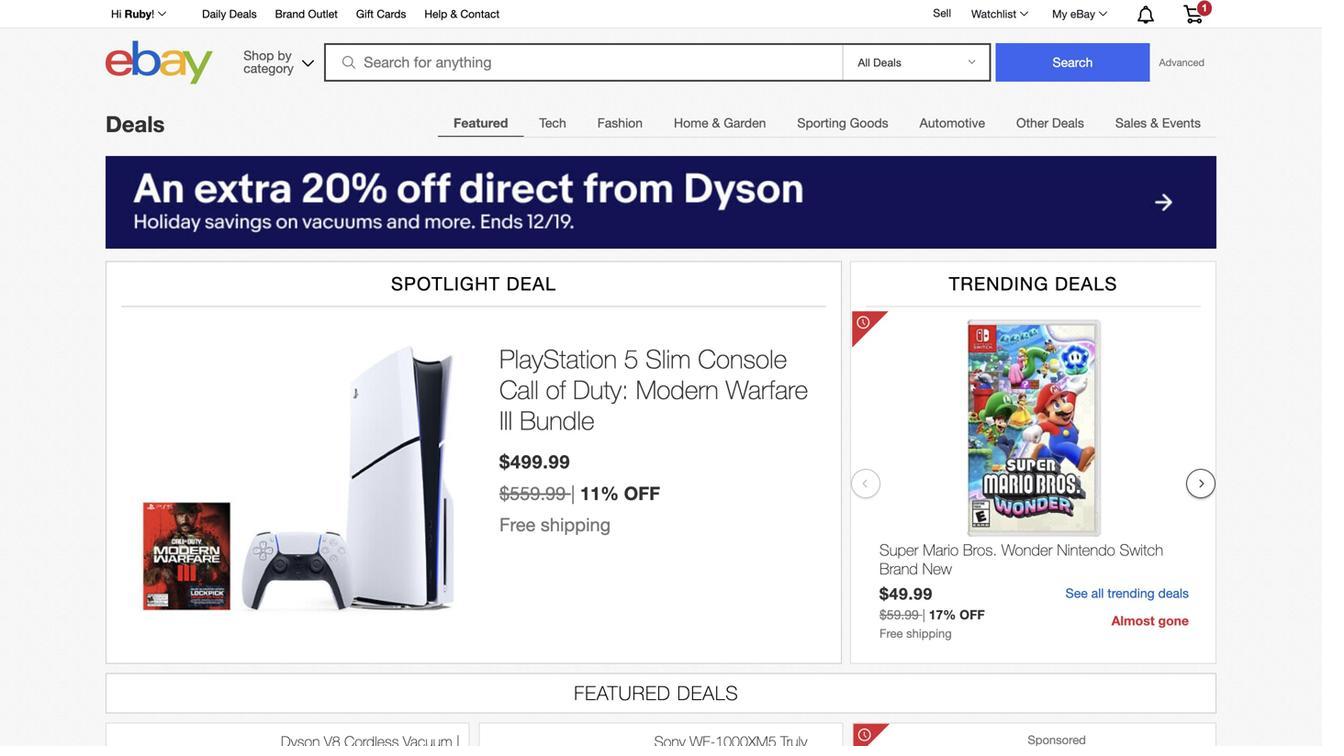 Task type: describe. For each thing, give the bounding box(es) containing it.
brand outlet link
[[275, 5, 338, 25]]

my ebay link
[[1043, 3, 1116, 25]]

automotive
[[920, 115, 986, 130]]

automotive link
[[904, 105, 1001, 141]]

$59.99
[[880, 608, 919, 623]]

deals for daily deals
[[229, 7, 257, 20]]

by
[[278, 48, 292, 63]]

Search for anything text field
[[327, 45, 839, 80]]

an extra 20% off direct from dyson holiday savings on vacuums and more. ends 12/19. image
[[106, 156, 1217, 249]]

spotlight
[[391, 273, 501, 295]]

mario
[[923, 541, 959, 559]]

$49.99
[[880, 585, 933, 604]]

featured for featured deals
[[574, 682, 671, 705]]

contact
[[461, 7, 500, 20]]

call
[[500, 375, 539, 405]]

advanced
[[1160, 56, 1205, 68]]

shop by category
[[244, 48, 294, 76]]

sell
[[934, 7, 952, 19]]

$559.99
[[500, 483, 566, 505]]

$59.99 | 17% off free shipping
[[880, 608, 985, 641]]

see
[[1066, 586, 1088, 601]]

super mario bros. wonder  nintendo switch brand new link
[[880, 541, 1189, 582]]

gift
[[356, 7, 374, 20]]

warfare
[[726, 375, 808, 405]]

fashion link
[[582, 105, 659, 141]]

1
[[1202, 2, 1208, 14]]

featured deals
[[574, 682, 739, 705]]

brand inside account navigation
[[275, 7, 305, 20]]

cards
[[377, 7, 406, 20]]

help & contact
[[425, 7, 500, 20]]

0 vertical spatial free
[[500, 514, 536, 536]]

0 horizontal spatial shipping
[[541, 514, 611, 536]]

my ebay
[[1053, 7, 1096, 20]]

11%
[[580, 483, 619, 505]]

shipping inside $59.99 | 17% off free shipping
[[907, 627, 952, 641]]

other deals link
[[1001, 105, 1100, 141]]

sales & events link
[[1100, 105, 1217, 141]]

gift cards link
[[356, 5, 406, 25]]

shop
[[244, 48, 274, 63]]

my
[[1053, 7, 1068, 20]]

brand outlet
[[275, 7, 338, 20]]

outlet
[[308, 7, 338, 20]]

home & garden link
[[659, 105, 782, 141]]

super
[[880, 541, 919, 559]]

daily deals
[[202, 7, 257, 20]]

deals
[[1159, 586, 1189, 601]]

home
[[674, 115, 709, 130]]

tab list containing featured
[[438, 104, 1217, 141]]

all
[[1092, 586, 1104, 601]]

hi ruby !
[[111, 7, 154, 20]]

switch
[[1120, 541, 1164, 559]]

playstation 5 slim console call of duty: modern warfare iii bundle link
[[500, 344, 823, 436]]

sell link
[[925, 7, 960, 19]]

other deals
[[1017, 115, 1085, 130]]

free inside $59.99 | 17% off free shipping
[[880, 627, 903, 641]]

& for home
[[712, 115, 720, 130]]

1 link
[[1173, 0, 1214, 26]]

watchlist
[[972, 7, 1017, 20]]

deal
[[507, 273, 557, 295]]

trending deals
[[949, 273, 1118, 295]]

17%
[[929, 608, 956, 623]]

$499.99
[[500, 451, 571, 473]]

featured link
[[438, 105, 524, 141]]

deals for featured deals
[[677, 682, 739, 705]]

bros.
[[963, 541, 998, 559]]



Task type: vqa. For each thing, say whether or not it's contained in the screenshot.
Wonder
yes



Task type: locate. For each thing, give the bounding box(es) containing it.
sales & events
[[1116, 115, 1201, 130]]

off for 11%
[[624, 483, 660, 505]]

off right 11%
[[624, 483, 660, 505]]

1 vertical spatial off
[[960, 608, 985, 623]]

wonder
[[1002, 541, 1053, 559]]

iii
[[500, 406, 513, 436]]

shipping down 17% at the bottom right of page
[[907, 627, 952, 641]]

1 horizontal spatial shipping
[[907, 627, 952, 641]]

account navigation
[[101, 0, 1217, 28]]

free
[[500, 514, 536, 536], [880, 627, 903, 641]]

| left 11%
[[571, 483, 575, 505]]

deals inside account navigation
[[229, 7, 257, 20]]

0 horizontal spatial &
[[451, 7, 458, 20]]

off inside $59.99 | 17% off free shipping
[[960, 608, 985, 623]]

sales
[[1116, 115, 1147, 130]]

0 vertical spatial off
[[624, 483, 660, 505]]

1 horizontal spatial free
[[880, 627, 903, 641]]

| left 17% at the bottom right of page
[[923, 608, 926, 623]]

tech
[[540, 115, 566, 130]]

sporting goods link
[[782, 105, 904, 141]]

0 vertical spatial |
[[571, 483, 575, 505]]

0 horizontal spatial featured
[[454, 115, 508, 130]]

1 vertical spatial shipping
[[907, 627, 952, 641]]

bundle
[[520, 406, 595, 436]]

of
[[546, 375, 566, 405]]

daily
[[202, 7, 226, 20]]

menu bar containing featured
[[438, 104, 1217, 141]]

0 vertical spatial shipping
[[541, 514, 611, 536]]

0 vertical spatial brand
[[275, 7, 305, 20]]

| inside $559.99 | 11% off
[[571, 483, 575, 505]]

console
[[698, 344, 787, 374]]

super mario bros. wonder  nintendo switch brand new
[[880, 541, 1164, 578]]

other
[[1017, 115, 1049, 130]]

ruby
[[125, 7, 152, 20]]

deals inside menu bar
[[1052, 115, 1085, 130]]

0 horizontal spatial |
[[571, 483, 575, 505]]

advanced link
[[1150, 44, 1214, 81]]

new
[[923, 560, 952, 578]]

tech link
[[524, 105, 582, 141]]

ebay
[[1071, 7, 1096, 20]]

!
[[152, 7, 154, 20]]

modern
[[636, 375, 719, 405]]

goods
[[850, 115, 889, 130]]

&
[[451, 7, 458, 20], [712, 115, 720, 130], [1151, 115, 1159, 130]]

5
[[624, 344, 639, 374]]

1 horizontal spatial featured
[[574, 682, 671, 705]]

help & contact link
[[425, 5, 500, 25]]

hi
[[111, 7, 122, 20]]

off right 17% at the bottom right of page
[[960, 608, 985, 623]]

deals
[[229, 7, 257, 20], [106, 111, 165, 137], [1052, 115, 1085, 130], [1055, 273, 1118, 295], [677, 682, 739, 705]]

sporting
[[798, 115, 847, 130]]

1 vertical spatial |
[[923, 608, 926, 623]]

garden
[[724, 115, 766, 130]]

almost
[[1112, 613, 1155, 629]]

off
[[624, 483, 660, 505], [960, 608, 985, 623]]

daily deals link
[[202, 5, 257, 25]]

1 vertical spatial free
[[880, 627, 903, 641]]

1 horizontal spatial brand
[[880, 560, 918, 578]]

1 vertical spatial featured
[[574, 682, 671, 705]]

1 horizontal spatial off
[[960, 608, 985, 623]]

& right home
[[712, 115, 720, 130]]

playstation 5 slim console call of duty: modern warfare iii bundle
[[500, 344, 808, 436]]

free shipping
[[500, 514, 611, 536]]

$559.99 | 11% off
[[500, 483, 660, 505]]

events
[[1163, 115, 1201, 130]]

tab list
[[438, 104, 1217, 141]]

brand left the outlet
[[275, 7, 305, 20]]

shipping
[[541, 514, 611, 536], [907, 627, 952, 641]]

deals for trending deals
[[1055, 273, 1118, 295]]

featured for featured
[[454, 115, 508, 130]]

& right sales
[[1151, 115, 1159, 130]]

| for 17%
[[923, 608, 926, 623]]

free down $559.99 at the bottom left of the page
[[500, 514, 536, 536]]

0 horizontal spatial brand
[[275, 7, 305, 20]]

deals link
[[106, 111, 165, 137]]

brand inside the super mario bros. wonder  nintendo switch brand new
[[880, 560, 918, 578]]

brand
[[275, 7, 305, 20], [880, 560, 918, 578]]

trending
[[949, 273, 1049, 295]]

& inside account navigation
[[451, 7, 458, 20]]

help
[[425, 7, 448, 20]]

shop by category button
[[235, 41, 318, 80]]

& right help
[[451, 7, 458, 20]]

brand down super
[[880, 560, 918, 578]]

1 horizontal spatial |
[[923, 608, 926, 623]]

duty:
[[573, 375, 629, 405]]

home & garden
[[674, 115, 766, 130]]

None submit
[[996, 43, 1150, 82]]

| inside $59.99 | 17% off free shipping
[[923, 608, 926, 623]]

trending
[[1108, 586, 1155, 601]]

free down $59.99
[[880, 627, 903, 641]]

nintendo
[[1057, 541, 1116, 559]]

see all trending deals link
[[1066, 586, 1189, 602]]

slim
[[646, 344, 691, 374]]

spotlight deal
[[391, 273, 557, 295]]

almost gone
[[1112, 613, 1189, 629]]

0 vertical spatial featured
[[454, 115, 508, 130]]

deals for other deals
[[1052, 115, 1085, 130]]

|
[[571, 483, 575, 505], [923, 608, 926, 623]]

gone
[[1159, 613, 1189, 629]]

& for sales
[[1151, 115, 1159, 130]]

| for 11%
[[571, 483, 575, 505]]

1 vertical spatial brand
[[880, 560, 918, 578]]

fashion
[[598, 115, 643, 130]]

0 horizontal spatial off
[[624, 483, 660, 505]]

playstation
[[500, 344, 617, 374]]

off for 17%
[[960, 608, 985, 623]]

0 horizontal spatial free
[[500, 514, 536, 536]]

shop by category banner
[[101, 0, 1217, 89]]

sporting goods
[[798, 115, 889, 130]]

2 horizontal spatial &
[[1151, 115, 1159, 130]]

see all trending deals
[[1066, 586, 1189, 601]]

shipping down $559.99 | 11% off
[[541, 514, 611, 536]]

1 horizontal spatial &
[[712, 115, 720, 130]]

category
[[244, 61, 294, 76]]

& for help
[[451, 7, 458, 20]]

menu bar
[[438, 104, 1217, 141]]

featured
[[454, 115, 508, 130], [574, 682, 671, 705]]

gift cards
[[356, 7, 406, 20]]

none submit inside shop by category "banner"
[[996, 43, 1150, 82]]



